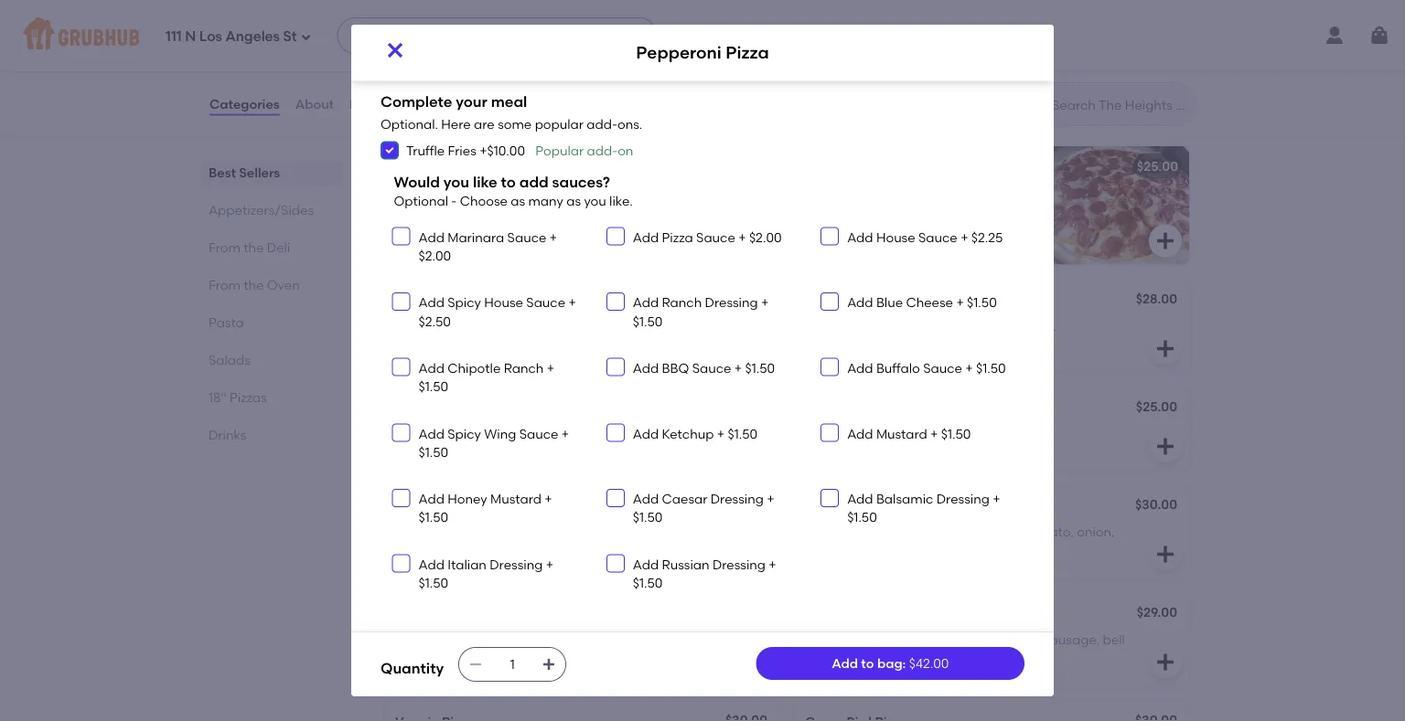 Task type: describe. For each thing, give the bounding box(es) containing it.
sauce for add bbq sauce
[[692, 361, 731, 376]]

+ inside add italian dressing + $1.50
[[546, 557, 553, 573]]

cilantro. inside tomato sauce, mozzarella, chorizo, tomato, onion, jalapeno, cilantro.
[[866, 543, 917, 559]]

here
[[441, 117, 471, 132]]

$25.00 button
[[794, 146, 1189, 265]]

sauce, inside tomato sauce, mozzarella, pepperoni, sausage, bell peppers, onions, olives.
[[856, 632, 897, 648]]

+ inside add balsamic dressing + $1.50
[[993, 492, 1000, 507]]

buffalo sauce, chicken, ranch, cilantro.
[[395, 427, 634, 442]]

honey
[[448, 492, 487, 507]]

appetizers/sides tab
[[209, 200, 337, 220]]

mustard inside add honey mustard + $1.50
[[490, 492, 541, 507]]

add to bag: $42.00
[[832, 656, 949, 672]]

spicy for $2.50
[[448, 295, 481, 311]]

balsamic
[[489, 7, 547, 23]]

$1.50 for add ranch dressing + $1.50
[[633, 314, 663, 329]]

add for add honey mustard
[[419, 492, 444, 507]]

dressing for add balsamic dressing
[[937, 492, 990, 507]]

the for oven
[[244, 277, 264, 293]]

quantity
[[381, 660, 444, 677]]

reviews button
[[349, 71, 401, 137]]

balsamic
[[876, 492, 933, 507]]

sauce for add buffalo sauce
[[923, 361, 962, 376]]

add left onions,
[[832, 656, 858, 672]]

+ inside add chipotle ranch + $1.50
[[547, 361, 554, 376]]

mushroom pizza
[[805, 401, 907, 416]]

sauce, inside button
[[446, 632, 487, 648]]

dressing for add caesar dressing
[[711, 492, 764, 507]]

+ left $3.50
[[718, 37, 726, 52]]

sausage, inside tomato sauce, mozzarella, pepperoni, bacon, sausage, onion.
[[395, 337, 451, 353]]

tomato sauce, mozzarella, tomato, basil, garlic. button
[[384, 594, 779, 686]]

baby
[[636, 525, 668, 540]]

mozzarella, down add buffalo sauce + $1.50
[[900, 427, 970, 442]]

sellers
[[239, 165, 280, 180]]

popular
[[535, 117, 584, 132]]

are
[[474, 117, 495, 132]]

rancher pizza
[[395, 293, 484, 308]]

arugula, prosciutto, tomatoes, parmesan and balsamic dressing.
[[395, 0, 605, 23]]

$1.50 left mushrooms.
[[941, 426, 971, 442]]

optional.
[[381, 117, 438, 132]]

tomato for tomato sauce, mozzarella, pepperoni, bacon, sausage, onion.
[[395, 319, 443, 334]]

dressing for add russian dressing
[[713, 557, 766, 573]]

Input item quantity number field
[[492, 649, 533, 682]]

$1.50 for add buffalo sauce + $1.50
[[976, 361, 1006, 376]]

111 n los angeles st
[[166, 28, 297, 45]]

arugula,
[[395, 543, 447, 559]]

sauce, for rancher
[[446, 319, 487, 334]]

+ inside add marinara sauce + $2.00
[[550, 230, 557, 245]]

garlic,
[[447, 525, 485, 540]]

like.
[[609, 194, 633, 209]]

+ inside the add russian dressing + $1.50
[[769, 557, 776, 573]]

yellow
[[633, 37, 671, 52]]

sauce for add pizza sauce
[[696, 230, 735, 245]]

mushrooms,
[[529, 525, 605, 540]]

tomato for tomato sauce, mozzarella, mushrooms.
[[805, 427, 853, 442]]

mushroom
[[805, 401, 871, 416]]

pizzas inside 18" pizzas tab
[[230, 390, 267, 405]]

oil.
[[490, 543, 507, 559]]

reviews
[[350, 96, 400, 112]]

$30.00 for margherita pizza
[[725, 291, 767, 307]]

add for add marinara sauce
[[419, 230, 444, 245]]

add- inside complete your meal optional. here are some popular add-ons.
[[587, 117, 617, 132]]

$1.50 for add caesar dressing + $1.50
[[633, 510, 663, 526]]

$10.00
[[487, 143, 525, 158]]

best sellers
[[209, 165, 280, 180]]

add for add blue cheese
[[847, 295, 873, 311]]

18" pizzas inside tab
[[209, 390, 267, 405]]

$1.50 for add italian dressing + $1.50
[[419, 576, 448, 591]]

ranch,
[[541, 427, 580, 442]]

+ inside add spicy wing sauce + $1.50
[[562, 426, 569, 442]]

0 horizontal spatial cilantro.
[[583, 427, 634, 442]]

bag:
[[877, 656, 906, 672]]

sauce, for margherita
[[856, 319, 897, 334]]

$1.50 for add blue cheese + $1.50
[[967, 295, 997, 311]]

0 vertical spatial you
[[443, 173, 469, 191]]

pizza for chilango pizza
[[866, 499, 898, 514]]

salads
[[209, 352, 251, 368]]

onions
[[674, 37, 715, 52]]

$1.50 right ketchup
[[728, 426, 758, 442]]

from for from the deli
[[209, 240, 240, 255]]

mozzarella, down add blue cheese + $1.50
[[933, 319, 1004, 334]]

$29.00
[[1137, 605, 1177, 620]]

+ right ketchup
[[717, 426, 725, 442]]

bacon,
[[634, 319, 678, 334]]

jalapeno,
[[805, 543, 863, 559]]

pepperoni pizza image
[[1052, 146, 1189, 265]]

wild
[[608, 525, 633, 540]]

wing
[[484, 426, 516, 442]]

pizza for rancher pizza
[[451, 293, 484, 308]]

-
[[451, 194, 457, 209]]

drinks
[[209, 427, 246, 443]]

tomato sauce, mozzarella
[[395, 184, 557, 200]]

$1.50 for add balsamic dressing + $1.50
[[847, 510, 877, 526]]

sauce for add house sauce
[[918, 230, 958, 245]]

$30.00 for chilango pizza
[[725, 497, 767, 512]]

sauces?
[[552, 173, 610, 191]]

optional
[[394, 194, 448, 209]]

tomato.
[[1007, 319, 1056, 334]]

chicken,
[[486, 427, 538, 442]]

1 vertical spatial $25.00
[[1136, 399, 1177, 414]]

pizza for margherita pizza
[[878, 293, 911, 308]]

sauce inside add spicy wing sauce + $1.50
[[519, 426, 558, 442]]

about button
[[294, 71, 335, 137]]

+ down tomato sauce, fresh mozzarella, tomato.
[[965, 361, 973, 376]]

blue
[[876, 295, 903, 311]]

bbq
[[662, 361, 689, 376]]

forager
[[395, 499, 445, 514]]

mozzarella, for bell
[[900, 632, 970, 648]]

ketchup
[[662, 426, 714, 442]]

of
[[513, 525, 526, 540]]

meal
[[491, 93, 527, 110]]

st
[[283, 28, 297, 45]]

add for add spicy wing sauce
[[419, 426, 444, 442]]

0 vertical spatial buffalo
[[876, 361, 920, 376]]

add balsamic dressing + $1.50
[[847, 492, 1000, 526]]

tomato sauce, mozzarella, pepperoni, sausage, bell peppers, onions, olives.
[[805, 632, 1125, 666]]

+ inside add honey mustard + $1.50
[[545, 492, 552, 507]]

dressing.
[[550, 7, 605, 23]]

truffle
[[450, 543, 487, 559]]

+ up tomato sauce, fresh mozzarella, tomato.
[[956, 295, 964, 311]]

your
[[456, 93, 487, 110]]

1 horizontal spatial to
[[861, 656, 874, 672]]

choose
[[460, 194, 508, 209]]

0 vertical spatial cheese
[[395, 158, 443, 174]]

2 add- from the top
[[587, 143, 618, 158]]

buffalo chicken pizza
[[395, 401, 531, 416]]

garlic.
[[651, 632, 690, 648]]

from the deli
[[209, 240, 290, 255]]

tomato for tomato sauce, mozzarella, chorizo, tomato, onion, jalapeno, cilantro.
[[805, 525, 853, 540]]

pizza for add pizza sauce + $2.00
[[662, 230, 693, 245]]

complete your meal optional. here are some popular add-ons.
[[381, 93, 642, 132]]

bell
[[1103, 632, 1125, 648]]

pizza for mushroom pizza
[[874, 401, 907, 416]]

margherita
[[805, 293, 875, 308]]

add for add russian dressing
[[633, 557, 659, 573]]

mushrooms.
[[973, 427, 1049, 442]]

add for add bbq sauce
[[633, 361, 659, 376]]

truffle fries + $10.00
[[406, 143, 525, 158]]

1 as from the left
[[511, 194, 525, 209]]

ranch inside add chipotle ranch + $1.50
[[504, 361, 544, 376]]

$1.50 inside add spicy wing sauce + $1.50
[[419, 445, 448, 460]]

chipotle
[[448, 361, 501, 376]]

add
[[519, 173, 549, 191]]



Task type: locate. For each thing, give the bounding box(es) containing it.
$2.00 inside add marinara sauce + $2.00
[[419, 248, 451, 264]]

18"
[[381, 103, 411, 126], [209, 390, 226, 405]]

0 horizontal spatial $2.00
[[419, 248, 451, 264]]

cheese
[[395, 158, 443, 174], [906, 295, 953, 311]]

pepperoni, inside tomato sauce, mozzarella, pepperoni, sausage, bell peppers, onions, olives.
[[973, 632, 1041, 648]]

add for add mustard
[[847, 426, 873, 442]]

arugula,
[[395, 0, 448, 4]]

pizza for cheese pizza
[[446, 158, 478, 174]]

0 horizontal spatial pizzas
[[230, 390, 267, 405]]

$2.00 for add marinara sauce + $2.00
[[419, 248, 451, 264]]

complete
[[381, 93, 452, 110]]

sauce, for mushroom
[[856, 427, 897, 442]]

pasta tab
[[209, 313, 337, 332]]

add house sauce + $2.25
[[847, 230, 1003, 245]]

add for add house sauce
[[847, 230, 873, 245]]

arugula, prosciutto, tomatoes, parmesan and balsamic dressing. button
[[384, 0, 779, 66]]

1 vertical spatial sausage,
[[1044, 632, 1100, 648]]

dressing inside add balsamic dressing + $1.50
[[937, 492, 990, 507]]

1 horizontal spatial cheese
[[906, 295, 953, 311]]

italian
[[448, 557, 487, 573]]

add up mushroom pizza
[[847, 361, 873, 376]]

onion.
[[454, 337, 492, 353]]

spicy inside add spicy wing sauce + $1.50
[[448, 426, 481, 442]]

cilantro.
[[583, 427, 634, 442], [866, 543, 917, 559]]

add left bbq
[[633, 361, 659, 376]]

0 horizontal spatial as
[[511, 194, 525, 209]]

buffalo down fresh
[[876, 361, 920, 376]]

add up bacon,
[[633, 295, 659, 311]]

1 vertical spatial tomato,
[[563, 632, 613, 648]]

from for from the oven
[[209, 277, 240, 293]]

dressing down of
[[490, 557, 543, 573]]

you
[[443, 173, 469, 191], [584, 194, 606, 209]]

would you like to add sauces? optional - choose as many as you like.
[[394, 173, 633, 209]]

0 vertical spatial sausage,
[[395, 337, 451, 353]]

sauce, down cheese pizza on the top left of page
[[446, 184, 487, 200]]

dressing up tomato sauce, mozzarella, chorizo, tomato, onion, jalapeno, cilantro.
[[937, 492, 990, 507]]

mozzarella, inside tomato sauce, mozzarella, chorizo, tomato, onion, jalapeno, cilantro.
[[900, 525, 970, 540]]

about
[[295, 96, 334, 112]]

you up the '-'
[[443, 173, 469, 191]]

+ down add buffalo sauce + $1.50
[[930, 426, 938, 442]]

tomato up quantity
[[395, 632, 443, 648]]

appetizers/sides
[[209, 202, 314, 218]]

mozzarella, inside button
[[490, 632, 560, 648]]

add honey mustard + $1.50
[[419, 492, 552, 526]]

ranch inside add ranch dressing + $1.50
[[662, 295, 702, 311]]

from the oven tab
[[209, 275, 337, 295]]

1 vertical spatial ranch
[[504, 361, 544, 376]]

add marinara sauce + $2.00
[[419, 230, 557, 264]]

best
[[209, 165, 236, 180]]

add blue cheese + $1.50
[[847, 295, 997, 311]]

sauce up tomato sauce, mozzarella, pepperoni, bacon, sausage, onion.
[[526, 295, 565, 311]]

0 horizontal spatial you
[[443, 173, 469, 191]]

buffalo left chicken
[[395, 401, 440, 416]]

1 vertical spatial cheese
[[906, 295, 953, 311]]

0 vertical spatial $25.00
[[1137, 158, 1178, 174]]

mustard up of
[[490, 492, 541, 507]]

dressing right caesar
[[711, 492, 764, 507]]

the inside tab
[[244, 277, 264, 293]]

mustard down mushroom pizza
[[876, 426, 927, 442]]

marinara
[[448, 230, 504, 245]]

onions,
[[863, 651, 907, 666]]

chilango pizza
[[805, 499, 898, 514]]

1 vertical spatial pepperoni,
[[973, 632, 1041, 648]]

0 vertical spatial to
[[501, 173, 516, 191]]

fries
[[448, 143, 476, 158]]

add inside add spicy house sauce + $2.50
[[419, 295, 444, 311]]

ricotta,
[[395, 525, 444, 540]]

18" pizzas up 'truffle'
[[381, 103, 477, 126]]

from inside tab
[[209, 277, 240, 293]]

0 horizontal spatial cheese
[[395, 158, 443, 174]]

sauce, for chilango
[[856, 525, 897, 540]]

dressing inside add caesar dressing + $1.50
[[711, 492, 764, 507]]

$1.50 up mushrooms.
[[976, 361, 1006, 376]]

1 vertical spatial $2.00
[[419, 248, 451, 264]]

+ up 'chorizo,'
[[993, 492, 1000, 507]]

1 the from the top
[[244, 240, 264, 255]]

the left deli
[[244, 240, 264, 255]]

add for add spicy house sauce
[[419, 295, 444, 311]]

18" up drinks
[[209, 390, 226, 405]]

tomato for tomato sauce, mozzarella
[[395, 184, 443, 200]]

$1.50 for add honey mustard + $1.50
[[419, 510, 448, 526]]

sauce for add marinara sauce
[[507, 230, 546, 245]]

0 vertical spatial spicy
[[448, 295, 481, 311]]

add- up popular add-on
[[587, 117, 617, 132]]

sauce, inside tomato sauce, mozzarella, chorizo, tomato, onion, jalapeno, cilantro.
[[856, 525, 897, 540]]

dressing inside the add russian dressing + $1.50
[[713, 557, 766, 573]]

caesar
[[662, 492, 707, 507]]

tomato for tomato sauce, fresh mozzarella, tomato.
[[805, 319, 853, 334]]

2 as from the left
[[566, 194, 581, 209]]

2 from from the top
[[209, 277, 240, 293]]

sauce inside add marinara sauce + $2.00
[[507, 230, 546, 245]]

1 horizontal spatial mustard
[[876, 426, 927, 442]]

dressing right "russian"
[[713, 557, 766, 573]]

to
[[501, 173, 516, 191], [861, 656, 874, 672]]

18" pizzas down salads
[[209, 390, 267, 405]]

1 vertical spatial spicy
[[448, 426, 481, 442]]

main navigation navigation
[[0, 0, 1405, 71]]

1 spicy from the top
[[448, 295, 481, 311]]

russian
[[662, 557, 709, 573]]

sauce up add ranch dressing + $1.50
[[696, 230, 735, 245]]

1 horizontal spatial house
[[876, 230, 915, 245]]

the left oven at the top left of page
[[244, 277, 264, 293]]

angeles
[[225, 28, 280, 45]]

buffalo down buffalo chicken pizza
[[395, 427, 439, 442]]

add inside add italian dressing + $1.50
[[419, 557, 444, 573]]

pepperoni
[[636, 43, 722, 63]]

18" inside tab
[[209, 390, 226, 405]]

0 horizontal spatial 18"
[[209, 390, 226, 405]]

add spicy wing sauce + $1.50
[[419, 426, 569, 460]]

ranch down tomato sauce, mozzarella, pepperoni, bacon, sausage, onion.
[[504, 361, 544, 376]]

pepperoni, for sausage,
[[973, 632, 1041, 648]]

mozzarella, down balsamic in the right of the page
[[900, 525, 970, 540]]

cilantro. down add balsamic dressing + $1.50
[[866, 543, 917, 559]]

house up blue
[[876, 230, 915, 245]]

add for add balsamic dressing
[[847, 492, 873, 507]]

would
[[394, 173, 440, 191]]

tomato down cheese pizza on the top left of page
[[395, 184, 443, 200]]

0 vertical spatial $2.00
[[749, 230, 782, 245]]

0 vertical spatial the
[[244, 240, 264, 255]]

add ranch dressing + $1.50
[[633, 295, 769, 329]]

best sellers tab
[[209, 163, 337, 182]]

$2.00
[[749, 230, 782, 245], [419, 248, 451, 264]]

rancher
[[395, 293, 448, 308]]

from up from the oven
[[209, 240, 240, 255]]

the
[[244, 240, 264, 255], [244, 277, 264, 293]]

to inside would you like to add sauces? optional - choose as many as you like.
[[501, 173, 516, 191]]

as down sauces? at left top
[[566, 194, 581, 209]]

mozzarella, up onion.
[[490, 319, 560, 334]]

add inside add caesar dressing + $1.50
[[633, 492, 659, 507]]

tomato for tomato sauce, mozzarella, tomato, basil, garlic.
[[395, 632, 443, 648]]

the inside 'tab'
[[244, 240, 264, 255]]

1 horizontal spatial sausage,
[[1044, 632, 1100, 648]]

add russian dressing + $1.50
[[633, 557, 776, 591]]

$1.50 inside add italian dressing + $1.50
[[419, 576, 448, 591]]

sausage,
[[395, 337, 451, 353], [1044, 632, 1100, 648]]

1 horizontal spatial tomato,
[[1024, 525, 1074, 540]]

add for add pizza sauce
[[633, 230, 659, 245]]

mozzarella, inside tomato sauce, mozzarella, pepperoni, sausage, bell peppers, onions, olives.
[[900, 632, 970, 648]]

mix
[[488, 525, 510, 540]]

1 horizontal spatial 18"
[[381, 103, 411, 126]]

1 add- from the top
[[587, 117, 617, 132]]

mozzarella,
[[490, 319, 560, 334], [933, 319, 1004, 334], [900, 427, 970, 442], [900, 525, 970, 540], [490, 632, 560, 648], [900, 632, 970, 648]]

dressing
[[705, 295, 758, 311], [711, 492, 764, 507], [937, 492, 990, 507], [490, 557, 543, 573], [713, 557, 766, 573]]

sausage, down the $2.50
[[395, 337, 451, 353]]

0 horizontal spatial mustard
[[490, 492, 541, 507]]

+ inside add ranch dressing + $1.50
[[761, 295, 769, 311]]

add for add chipotle ranch
[[419, 361, 444, 376]]

$1.50 for add russian dressing + $1.50
[[633, 576, 663, 591]]

$25.00
[[1137, 158, 1178, 174], [1136, 399, 1177, 414]]

2 spicy from the top
[[448, 426, 481, 442]]

add up margherita pizza
[[847, 230, 873, 245]]

add down ricotta,
[[419, 557, 444, 573]]

cilantro. right 'ranch,'
[[583, 427, 634, 442]]

0 horizontal spatial 18" pizzas
[[209, 390, 267, 405]]

chorizo,
[[973, 525, 1021, 540]]

mozzarella, up olives.
[[900, 632, 970, 648]]

0 vertical spatial house
[[876, 230, 915, 245]]

and
[[462, 7, 486, 23]]

add inside add ranch dressing + $1.50
[[633, 295, 659, 311]]

sauce, down mushroom pizza
[[856, 427, 897, 442]]

arugula prosciutto salad image
[[642, 0, 779, 66]]

1 from from the top
[[209, 240, 240, 255]]

1 vertical spatial the
[[244, 277, 264, 293]]

add- up sauces? at left top
[[587, 143, 618, 158]]

buffalo for buffalo sauce, chicken, ranch, cilantro.
[[395, 427, 439, 442]]

deli
[[267, 240, 290, 255]]

tomato inside tomato sauce, mozzarella, chorizo, tomato, onion, jalapeno, cilantro.
[[805, 525, 853, 540]]

svg image
[[745, 31, 767, 53], [396, 38, 407, 49], [384, 39, 406, 61], [745, 230, 767, 252], [396, 231, 407, 242], [824, 231, 835, 242], [1154, 338, 1176, 360], [610, 362, 621, 373], [824, 362, 835, 373], [824, 427, 835, 438], [745, 436, 767, 458], [396, 493, 407, 504], [824, 493, 835, 504], [745, 544, 767, 566], [1154, 544, 1176, 566], [610, 558, 621, 569], [1154, 652, 1176, 674], [469, 658, 483, 672], [542, 658, 556, 672]]

0 vertical spatial ranch
[[662, 295, 702, 311]]

0 vertical spatial from
[[209, 240, 240, 255]]

$1.50 inside add ranch dressing + $1.50
[[633, 314, 663, 329]]

$2.00 for add pizza sauce + $2.00
[[749, 230, 782, 245]]

add down the baby
[[633, 557, 659, 573]]

Search The Heights Deli and Bottle Shop search field
[[1050, 96, 1190, 113]]

oven
[[267, 277, 300, 293]]

$1.50 inside the add russian dressing + $1.50
[[633, 576, 663, 591]]

$1.50 down arugula,
[[419, 576, 448, 591]]

sauce, up onion.
[[446, 319, 487, 334]]

1 horizontal spatial pizzas
[[416, 103, 477, 126]]

tomato down mushroom
[[805, 427, 853, 442]]

spicy for $1.50
[[448, 426, 481, 442]]

tomato sauce, mozzarella, tomato, basil, garlic.
[[395, 632, 690, 648]]

$1.50 inside add honey mustard + $1.50
[[419, 510, 448, 526]]

add down buffalo chicken pizza
[[419, 426, 444, 442]]

spicy inside add spicy house sauce + $2.50
[[448, 295, 481, 311]]

sauce right wing
[[519, 426, 558, 442]]

sauce down many
[[507, 230, 546, 245]]

add for add buffalo sauce
[[847, 361, 873, 376]]

forager pizza
[[395, 499, 481, 514]]

tomato up jalapeno,
[[805, 525, 853, 540]]

0 vertical spatial pizzas
[[416, 103, 477, 126]]

add inside add balsamic dressing + $1.50
[[847, 492, 873, 507]]

add inside add chipotle ranch + $1.50
[[419, 361, 444, 376]]

sauce inside add spicy house sauce + $2.50
[[526, 295, 565, 311]]

pepperoni, for bacon,
[[563, 319, 631, 334]]

$1.50 right wild
[[633, 510, 663, 526]]

sauce, for buffalo
[[442, 427, 483, 442]]

$1.50 inside add caesar dressing + $1.50
[[633, 510, 663, 526]]

spicy down buffalo chicken pizza
[[448, 426, 481, 442]]

cheese down 'truffle'
[[395, 158, 443, 174]]

cheese up tomato sauce, fresh mozzarella, tomato.
[[906, 295, 953, 311]]

$1.50 down "russian"
[[633, 576, 663, 591]]

1 horizontal spatial cilantro.
[[866, 543, 917, 559]]

tomato inside tomato sauce, mozzarella, pepperoni, bacon, sausage, onion.
[[395, 319, 443, 334]]

sausage, left bell
[[1044, 632, 1100, 648]]

111
[[166, 28, 182, 45]]

tomatoes,
[[520, 0, 583, 4]]

tomato, inside button
[[563, 632, 613, 648]]

add for add ketchup
[[633, 426, 659, 442]]

mozzarella, for garlic.
[[490, 632, 560, 648]]

the for deli
[[244, 240, 264, 255]]

dressing inside add italian dressing + $1.50
[[490, 557, 543, 573]]

dressing inside add ranch dressing + $1.50
[[705, 295, 758, 311]]

as down add
[[511, 194, 525, 209]]

0 horizontal spatial sausage,
[[395, 337, 451, 353]]

sauce, inside tomato sauce, mozzarella, pepperoni, bacon, sausage, onion.
[[446, 319, 487, 334]]

+ inside add spicy house sauce + $2.50
[[568, 295, 576, 311]]

+ right fries
[[479, 143, 487, 158]]

2 vertical spatial buffalo
[[395, 427, 439, 442]]

mozzarella, for onion,
[[900, 525, 970, 540]]

tomato sauce, fresh mozzarella, tomato.
[[805, 319, 1056, 334]]

mozzarella, inside tomato sauce, mozzarella, pepperoni, bacon, sausage, onion.
[[490, 319, 560, 334]]

add left ketchup
[[633, 426, 659, 442]]

+ left chilango
[[767, 492, 774, 507]]

1 horizontal spatial you
[[584, 194, 606, 209]]

0 vertical spatial 18" pizzas
[[381, 103, 477, 126]]

pepperoni,
[[563, 319, 631, 334], [973, 632, 1041, 648]]

from inside 'tab'
[[209, 240, 240, 255]]

add for add italian dressing
[[419, 557, 444, 573]]

dressing for add italian dressing
[[490, 557, 543, 573]]

$1.50 down buffalo chicken pizza
[[419, 445, 448, 460]]

1 horizontal spatial as
[[566, 194, 581, 209]]

1 vertical spatial buffalo
[[395, 401, 440, 416]]

add inside add marinara sauce + $2.00
[[419, 230, 444, 245]]

categories button
[[209, 71, 281, 137]]

ons.
[[617, 117, 642, 132]]

tomato,
[[1024, 525, 1074, 540], [563, 632, 613, 648]]

margherita pizza
[[805, 293, 911, 308]]

0 vertical spatial cilantro.
[[583, 427, 634, 442]]

sauce, down add italian dressing + $1.50
[[446, 632, 487, 648]]

add down optional
[[419, 230, 444, 245]]

some
[[498, 117, 532, 132]]

parmesan
[[395, 7, 459, 23]]

tomato, left onion,
[[1024, 525, 1074, 540]]

tomato down rancher
[[395, 319, 443, 334]]

svg image
[[1368, 25, 1390, 47], [350, 28, 365, 43], [300, 32, 311, 43], [384, 145, 395, 156], [1154, 230, 1176, 252], [610, 231, 621, 242], [396, 297, 407, 307], [610, 297, 621, 307], [824, 297, 835, 307], [396, 362, 407, 373], [396, 427, 407, 438], [610, 427, 621, 438], [1154, 436, 1176, 458], [610, 493, 621, 504], [396, 558, 407, 569], [745, 652, 767, 674]]

+ inside add caesar dressing + $1.50
[[767, 492, 774, 507]]

tomato up peppers,
[[805, 632, 853, 648]]

0 vertical spatial add-
[[587, 117, 617, 132]]

1 vertical spatial add-
[[587, 143, 618, 158]]

sauce
[[507, 230, 546, 245], [696, 230, 735, 245], [918, 230, 958, 245], [526, 295, 565, 311], [692, 361, 731, 376], [923, 361, 962, 376], [519, 426, 558, 442]]

+ down tomato sauce, mozzarella, pepperoni, bacon, sausage, onion.
[[547, 361, 554, 376]]

0 vertical spatial 18"
[[381, 103, 411, 126]]

tomato inside tomato sauce, mozzarella, pepperoni, sausage, bell peppers, onions, olives.
[[805, 632, 853, 648]]

add inside add honey mustard + $1.50
[[419, 492, 444, 507]]

sauce, for cheese
[[446, 184, 487, 200]]

$1.50 up bbq
[[633, 314, 663, 329]]

pepperoni, inside tomato sauce, mozzarella, pepperoni, bacon, sausage, onion.
[[563, 319, 631, 334]]

tomato, left basil,
[[563, 632, 613, 648]]

add chipotle ranch + $1.50
[[419, 361, 554, 395]]

1 vertical spatial cilantro.
[[866, 543, 917, 559]]

1 vertical spatial from
[[209, 277, 240, 293]]

$1.50 inside add chipotle ranch + $1.50
[[419, 379, 448, 395]]

add left blue
[[847, 295, 873, 311]]

pizzas
[[416, 103, 477, 126], [230, 390, 267, 405]]

chilango
[[805, 499, 863, 514]]

pizzas down salads
[[230, 390, 267, 405]]

drinks tab
[[209, 425, 337, 445]]

pasta
[[209, 315, 244, 330]]

+ left jalapeno,
[[769, 557, 776, 573]]

+ right bbq
[[734, 361, 742, 376]]

0 horizontal spatial pepperoni,
[[563, 319, 631, 334]]

salads tab
[[209, 350, 337, 370]]

mustard
[[876, 426, 927, 442], [490, 492, 541, 507]]

cheese pizza
[[395, 158, 478, 174]]

sauce left $2.25
[[918, 230, 958, 245]]

0 horizontal spatial to
[[501, 173, 516, 191]]

$2.25
[[971, 230, 1003, 245]]

from the oven
[[209, 277, 300, 293]]

to left bag:
[[861, 656, 874, 672]]

ranch up bacon,
[[662, 295, 702, 311]]

+ left $2.25
[[961, 230, 968, 245]]

1 vertical spatial 18" pizzas
[[209, 390, 267, 405]]

0 horizontal spatial tomato,
[[563, 632, 613, 648]]

add for add caesar dressing
[[633, 492, 659, 507]]

pizza for pepperoni pizza
[[726, 43, 769, 63]]

0 horizontal spatial ranch
[[504, 361, 544, 376]]

$42.00
[[909, 656, 949, 672]]

tomato down margherita
[[805, 319, 853, 334]]

tomato
[[395, 184, 443, 200], [395, 319, 443, 334], [805, 319, 853, 334], [805, 427, 853, 442], [805, 525, 853, 540], [395, 632, 443, 648], [805, 632, 853, 648]]

house up tomato sauce, mozzarella, pepperoni, bacon, sausage, onion.
[[484, 295, 523, 311]]

$1.50 up arugula,
[[419, 510, 448, 526]]

$25.00 inside $25.00 'button'
[[1137, 158, 1178, 174]]

$1.50 for add bbq sauce + $1.50
[[745, 361, 775, 376]]

add left balsamic in the right of the page
[[847, 492, 873, 507]]

tomato inside button
[[395, 632, 443, 648]]

from
[[209, 240, 240, 255], [209, 277, 240, 293]]

+ up tomato sauce, mozzarella, pepperoni, bacon, sausage, onion.
[[568, 295, 576, 311]]

add up ricotta,
[[419, 492, 444, 507]]

on
[[618, 143, 633, 158]]

0 vertical spatial tomato,
[[1024, 525, 1074, 540]]

dressing for add ranch dressing
[[705, 295, 758, 311]]

add italian dressing + $1.50
[[419, 557, 553, 591]]

sausage, inside tomato sauce, mozzarella, pepperoni, sausage, bell peppers, onions, olives.
[[1044, 632, 1100, 648]]

0 vertical spatial mustard
[[876, 426, 927, 442]]

pizza for forager pizza
[[448, 499, 481, 514]]

tomato for tomato sauce, mozzarella, pepperoni, sausage, bell peppers, onions, olives.
[[805, 632, 853, 648]]

from the deli tab
[[209, 238, 337, 257]]

18" pizzas tab
[[209, 388, 337, 407]]

1 vertical spatial to
[[861, 656, 874, 672]]

1 vertical spatial pizzas
[[230, 390, 267, 405]]

1 vertical spatial house
[[484, 295, 523, 311]]

add bbq sauce + $1.50
[[633, 361, 775, 376]]

2 the from the top
[[244, 277, 264, 293]]

add caesar dressing + $1.50
[[633, 492, 774, 526]]

1 vertical spatial mustard
[[490, 492, 541, 507]]

1 vertical spatial 18"
[[209, 390, 226, 405]]

buffalo for buffalo chicken pizza
[[395, 401, 440, 416]]

sauce, down buffalo chicken pizza
[[442, 427, 483, 442]]

0 vertical spatial pepperoni,
[[563, 319, 631, 334]]

fresh
[[900, 319, 930, 334]]

pizzas up fries
[[416, 103, 477, 126]]

house inside add spicy house sauce + $2.50
[[484, 295, 523, 311]]

tomato, inside tomato sauce, mozzarella, chorizo, tomato, onion, jalapeno, cilantro.
[[1024, 525, 1074, 540]]

peppers,
[[805, 651, 860, 666]]

+ left margherita
[[761, 295, 769, 311]]

add up the baby
[[633, 492, 659, 507]]

add inside add spicy wing sauce + $1.50
[[419, 426, 444, 442]]

$1.50
[[967, 295, 997, 311], [633, 314, 663, 329], [745, 361, 775, 376], [976, 361, 1006, 376], [419, 379, 448, 395], [728, 426, 758, 442], [941, 426, 971, 442], [419, 445, 448, 460], [419, 510, 448, 526], [633, 510, 663, 526], [847, 510, 877, 526], [419, 576, 448, 591], [633, 576, 663, 591]]

$30.00
[[725, 291, 767, 307], [725, 497, 767, 512], [1135, 497, 1177, 512]]

1 horizontal spatial pepperoni,
[[973, 632, 1041, 648]]

1 horizontal spatial $2.00
[[749, 230, 782, 245]]

from up pasta
[[209, 277, 240, 293]]

1 vertical spatial you
[[584, 194, 606, 209]]

$1.50 for add chipotle ranch + $1.50
[[419, 379, 448, 395]]

1 horizontal spatial 18" pizzas
[[381, 103, 477, 126]]

+ down many
[[550, 230, 557, 245]]

0 horizontal spatial house
[[484, 295, 523, 311]]

mozzarella, for sausage,
[[490, 319, 560, 334]]

$1.50 inside add balsamic dressing + $1.50
[[847, 510, 877, 526]]

yellow onions + $3.50
[[633, 37, 762, 52]]

+ up add ranch dressing + $1.50
[[738, 230, 746, 245]]

to right like
[[501, 173, 516, 191]]

add inside the add russian dressing + $1.50
[[633, 557, 659, 573]]

add for add ranch dressing
[[633, 295, 659, 311]]

1 horizontal spatial ranch
[[662, 295, 702, 311]]

you down sauces? at left top
[[584, 194, 606, 209]]

ranch
[[662, 295, 702, 311], [504, 361, 544, 376]]

+ down mushrooms,
[[546, 557, 553, 573]]



Task type: vqa. For each thing, say whether or not it's contained in the screenshot.
SIDES in the bottom left of the page
no



